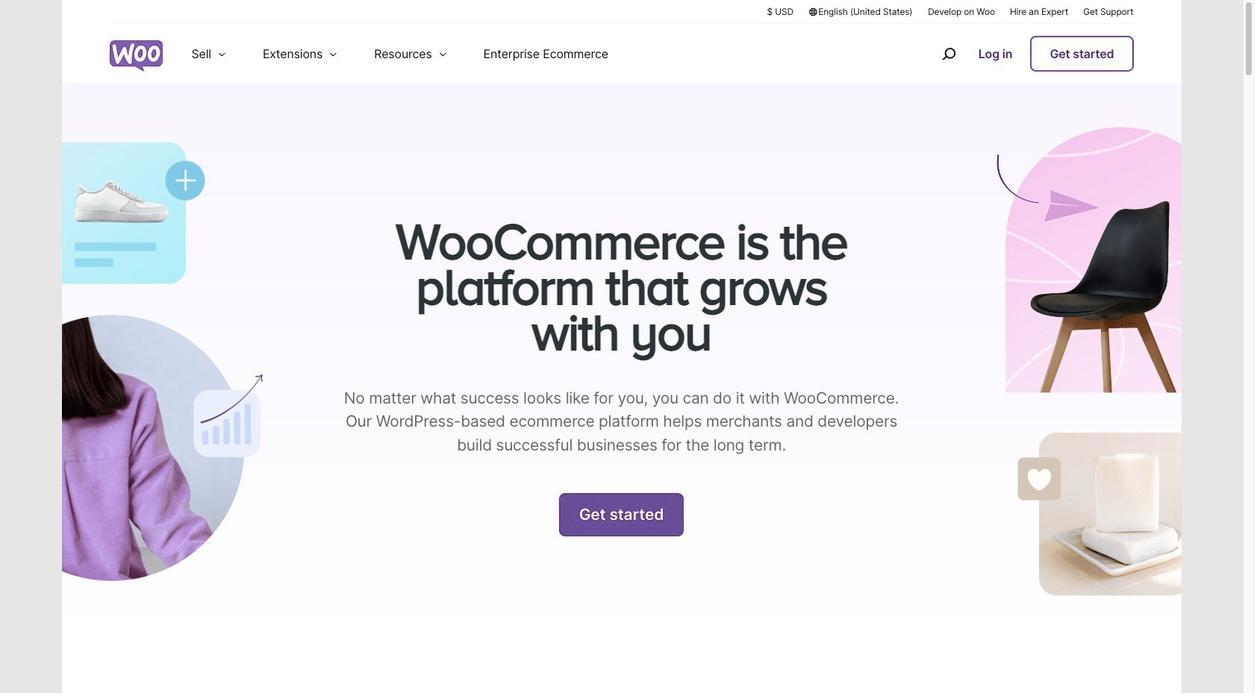 Task type: locate. For each thing, give the bounding box(es) containing it.
service navigation menu element
[[910, 30, 1134, 78]]

search image
[[937, 42, 961, 66]]



Task type: vqa. For each thing, say whether or not it's contained in the screenshot.
'open account menu' image
no



